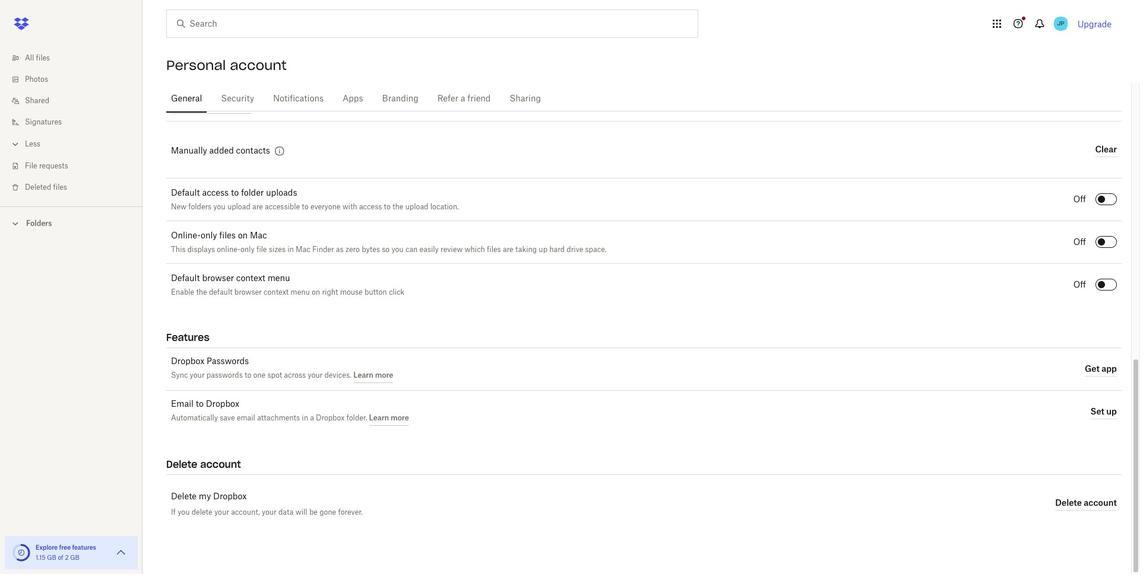 Task type: vqa. For each thing, say whether or not it's contained in the screenshot.
left a
yes



Task type: locate. For each thing, give the bounding box(es) containing it.
menu left right
[[291, 289, 310, 296]]

the inside default browser context menu enable the default browser context menu on right mouse button click
[[196, 289, 207, 296]]

default browser context menu enable the default browser context menu on right mouse button click
[[171, 275, 405, 296]]

up left hard
[[539, 246, 548, 253]]

gb right 2
[[70, 556, 79, 562]]

2 vertical spatial off
[[1074, 281, 1086, 290]]

0 horizontal spatial in
[[288, 246, 294, 253]]

1 vertical spatial my
[[199, 493, 211, 502]]

0 horizontal spatial up
[[539, 246, 548, 253]]

more inside email to dropbox automatically save email attachments in a dropbox folder. learn more
[[391, 414, 409, 423]]

email
[[237, 415, 255, 422]]

1 vertical spatial the
[[196, 289, 207, 296]]

up right set
[[1107, 407, 1117, 417]]

mouse
[[340, 289, 363, 296]]

0 vertical spatial are
[[252, 203, 263, 211]]

browser
[[202, 275, 234, 283], [235, 289, 262, 296]]

menu down sizes
[[268, 275, 290, 283]]

delete
[[166, 459, 197, 471], [171, 493, 197, 502], [1056, 498, 1082, 508]]

context down file
[[236, 275, 265, 283]]

more inside dropbox passwords sync your passwords to one spot across your devices. learn more
[[375, 371, 393, 380]]

to inside dropbox passwords sync your passwords to one spot across your devices. learn more
[[245, 373, 251, 380]]

1 default from the top
[[171, 189, 200, 198]]

folder
[[241, 189, 264, 198]]

1 horizontal spatial mac
[[296, 246, 310, 253]]

displays
[[188, 246, 215, 253]]

learn right devices.
[[354, 371, 373, 380]]

default inside default browser context menu enable the default browser context menu on right mouse button click
[[171, 275, 200, 283]]

bytes
[[362, 246, 380, 253]]

your left data
[[262, 508, 277, 517]]

files left the 'apps' tab
[[313, 89, 329, 97]]

1 horizontal spatial up
[[1107, 407, 1117, 417]]

0 vertical spatial up
[[539, 246, 548, 253]]

a right attachments
[[310, 415, 314, 422]]

1 vertical spatial you
[[392, 246, 404, 253]]

people
[[231, 89, 257, 97]]

more right folder.
[[391, 414, 409, 423]]

0 vertical spatial browser
[[202, 275, 234, 283]]

browser up default
[[202, 275, 234, 283]]

the up online-only files on mac this displays online-only file sizes in mac finder as zero bytes so you can easily review which files are taking up hard drive space.
[[393, 203, 403, 211]]

access right with
[[359, 203, 382, 211]]

uploads
[[266, 189, 297, 198]]

0 vertical spatial access
[[202, 189, 229, 198]]

photos link
[[10, 69, 143, 90]]

0 vertical spatial a
[[461, 95, 465, 103]]

on up online-
[[238, 232, 248, 240]]

can
[[406, 246, 418, 253]]

data
[[279, 508, 294, 517]]

1 vertical spatial off
[[1074, 238, 1086, 247]]

get
[[1085, 364, 1100, 374]]

0 vertical spatial learn more button
[[354, 369, 393, 384]]

1 vertical spatial on
[[312, 289, 320, 296]]

dropbox up sync
[[171, 358, 204, 367]]

0 horizontal spatial delete account
[[166, 459, 241, 471]]

3 off from the top
[[1074, 281, 1086, 290]]

0 horizontal spatial menu
[[268, 275, 290, 283]]

0 vertical spatial menu
[[268, 275, 290, 283]]

get app
[[1085, 364, 1117, 374]]

general
[[171, 95, 202, 103]]

a right the refer
[[461, 95, 465, 103]]

only up displays
[[201, 232, 217, 240]]

email to dropbox automatically save email attachments in a dropbox folder. learn more
[[171, 401, 409, 423]]

1 horizontal spatial you
[[213, 203, 226, 211]]

default
[[209, 289, 233, 296]]

1 vertical spatial a
[[310, 415, 314, 422]]

0 horizontal spatial a
[[310, 415, 314, 422]]

1 horizontal spatial access
[[359, 203, 382, 211]]

everyone
[[311, 203, 341, 211]]

delete
[[192, 508, 212, 517]]

if
[[171, 508, 176, 517]]

security tab
[[216, 85, 259, 113]]

upload
[[227, 203, 251, 211], [405, 203, 429, 211]]

1.15
[[36, 556, 45, 562]]

1 off from the top
[[1074, 196, 1086, 204]]

1 vertical spatial up
[[1107, 407, 1117, 417]]

mac left "finder"
[[296, 246, 310, 253]]

default up enable at the bottom left
[[171, 275, 200, 283]]

0 vertical spatial delete account
[[166, 459, 241, 471]]

more
[[375, 371, 393, 380], [391, 414, 409, 423]]

up
[[539, 246, 548, 253], [1107, 407, 1117, 417]]

more
[[171, 102, 189, 111]]

context
[[236, 275, 265, 283], [264, 289, 289, 296]]

you right if
[[178, 508, 190, 517]]

off for default browser context menu
[[1074, 281, 1086, 290]]

1 horizontal spatial gb
[[70, 556, 79, 562]]

learn right folder.
[[369, 414, 389, 423]]

general tab
[[166, 85, 207, 113]]

manually added contacts
[[171, 147, 270, 155]]

1 vertical spatial browser
[[235, 289, 262, 296]]

in right attachments
[[302, 415, 308, 422]]

if you delete your account, your data will be gone forever.
[[171, 508, 363, 517]]

are inside default access to folder uploads new folders you upload are accessible to everyone with access to the upload location.
[[252, 203, 263, 211]]

default up new
[[171, 189, 200, 198]]

access
[[202, 189, 229, 198], [359, 203, 382, 211]]

2 default from the top
[[171, 275, 200, 283]]

1 horizontal spatial on
[[312, 289, 320, 296]]

2 vertical spatial account
[[1084, 498, 1117, 508]]

upload left location.
[[405, 203, 429, 211]]

1 horizontal spatial in
[[302, 415, 308, 422]]

in inside online-only files on mac this displays online-only file sizes in mac finder as zero bytes so you can easily review which files are taking up hard drive space.
[[288, 246, 294, 253]]

off
[[1074, 196, 1086, 204], [1074, 238, 1086, 247], [1074, 281, 1086, 290]]

manually
[[171, 147, 207, 155]]

of
[[58, 556, 63, 562]]

to up "automatically"
[[196, 401, 204, 409]]

mac up file
[[250, 232, 267, 240]]

info down 'people'
[[238, 102, 251, 111]]

0 vertical spatial learn
[[354, 371, 373, 380]]

0 vertical spatial on
[[238, 232, 248, 240]]

your right 'delete'
[[214, 508, 229, 517]]

apps tab
[[338, 85, 368, 113]]

save
[[220, 415, 235, 422]]

1 vertical spatial menu
[[291, 289, 310, 296]]

1 vertical spatial in
[[302, 415, 308, 422]]

the inside default access to folder uploads new folders you upload are accessible to everyone with access to the upload location.
[[393, 203, 403, 211]]

0 horizontal spatial are
[[252, 203, 263, 211]]

1 horizontal spatial the
[[393, 203, 403, 211]]

0 horizontal spatial upload
[[227, 203, 251, 211]]

notifications
[[273, 95, 324, 103]]

list
[[0, 40, 143, 207]]

default access to folder uploads new folders you upload are accessible to everyone with access to the upload location.
[[171, 189, 459, 211]]

more right devices.
[[375, 371, 393, 380]]

gb left "of"
[[47, 556, 56, 562]]

finder
[[312, 246, 334, 253]]

your right across
[[308, 373, 323, 380]]

branding
[[382, 95, 419, 103]]

context down sizes
[[264, 289, 289, 296]]

more for get app
[[375, 371, 393, 380]]

sharing
[[510, 95, 541, 103]]

files inside see info about people who view my files more about viewer info
[[313, 89, 329, 97]]

dropbox up account,
[[213, 493, 247, 502]]

on left right
[[312, 289, 320, 296]]

deleted files
[[25, 184, 67, 191]]

learn more button right devices.
[[354, 369, 393, 384]]

only
[[201, 232, 217, 240], [241, 246, 255, 253]]

in inside email to dropbox automatically save email attachments in a dropbox folder. learn more
[[302, 415, 308, 422]]

the
[[393, 203, 403, 211], [196, 289, 207, 296]]

learn inside email to dropbox automatically save email attachments in a dropbox folder. learn more
[[369, 414, 389, 423]]

to left the one
[[245, 373, 251, 380]]

learn inside dropbox passwords sync your passwords to one spot across your devices. learn more
[[354, 371, 373, 380]]

location.
[[430, 203, 459, 211]]

jp
[[1058, 20, 1065, 27]]

2 upload from the left
[[405, 203, 429, 211]]

1 horizontal spatial a
[[461, 95, 465, 103]]

in right sizes
[[288, 246, 294, 253]]

0 vertical spatial my
[[298, 89, 311, 97]]

0 vertical spatial mac
[[250, 232, 267, 240]]

features
[[72, 545, 96, 552]]

deleted files link
[[10, 177, 143, 198]]

personal
[[166, 57, 226, 74]]

folder.
[[347, 415, 367, 422]]

the right enable at the bottom left
[[196, 289, 207, 296]]

on
[[238, 232, 248, 240], [312, 289, 320, 296]]

more for set up
[[391, 414, 409, 423]]

2 off from the top
[[1074, 238, 1086, 247]]

1 vertical spatial are
[[503, 246, 514, 253]]

you right so
[[392, 246, 404, 253]]

learn more button
[[354, 369, 393, 384], [369, 412, 409, 426]]

1 vertical spatial learn
[[369, 414, 389, 423]]

are down folder
[[252, 203, 263, 211]]

you right folders
[[213, 203, 226, 211]]

0 vertical spatial off
[[1074, 196, 1086, 204]]

learn
[[354, 371, 373, 380], [369, 414, 389, 423]]

1 vertical spatial more
[[391, 414, 409, 423]]

1 vertical spatial context
[[264, 289, 289, 296]]

0 vertical spatial more
[[375, 371, 393, 380]]

taking
[[516, 246, 537, 253]]

1 vertical spatial learn more button
[[369, 412, 409, 426]]

my inside see info about people who view my files more about viewer info
[[298, 89, 311, 97]]

1 vertical spatial delete account
[[1056, 498, 1117, 508]]

2 gb from the left
[[70, 556, 79, 562]]

are left taking
[[503, 246, 514, 253]]

1 horizontal spatial upload
[[405, 203, 429, 211]]

personal account
[[166, 57, 287, 74]]

about up more about viewer info button
[[206, 89, 228, 97]]

1 horizontal spatial my
[[298, 89, 311, 97]]

info right see
[[188, 89, 203, 97]]

only left file
[[241, 246, 255, 253]]

files right all
[[36, 55, 50, 62]]

0 vertical spatial default
[[171, 189, 200, 198]]

Search text field
[[189, 17, 674, 30]]

set up button
[[1091, 405, 1117, 420]]

0 vertical spatial in
[[288, 246, 294, 253]]

1 vertical spatial mac
[[296, 246, 310, 253]]

1 gb from the left
[[47, 556, 56, 562]]

1 horizontal spatial are
[[503, 246, 514, 253]]

drive
[[567, 246, 583, 253]]

learn more button right folder.
[[369, 412, 409, 426]]

2 vertical spatial you
[[178, 508, 190, 517]]

1 vertical spatial info
[[238, 102, 251, 111]]

files
[[36, 55, 50, 62], [313, 89, 329, 97], [53, 184, 67, 191], [219, 232, 236, 240], [487, 246, 501, 253]]

to inside email to dropbox automatically save email attachments in a dropbox folder. learn more
[[196, 401, 204, 409]]

0 horizontal spatial on
[[238, 232, 248, 240]]

upload down folder
[[227, 203, 251, 211]]

tab list
[[166, 83, 1122, 113]]

default
[[171, 189, 200, 198], [171, 275, 200, 283]]

browser right default
[[235, 289, 262, 296]]

0 vertical spatial info
[[188, 89, 203, 97]]

0 horizontal spatial the
[[196, 289, 207, 296]]

2 horizontal spatial you
[[392, 246, 404, 253]]

1 vertical spatial about
[[191, 102, 211, 111]]

my right view
[[298, 89, 311, 97]]

about right more at the top left
[[191, 102, 211, 111]]

to left folder
[[231, 189, 239, 198]]

1 vertical spatial access
[[359, 203, 382, 211]]

refer a friend
[[438, 95, 491, 103]]

0 horizontal spatial access
[[202, 189, 229, 198]]

1 vertical spatial account
[[200, 459, 241, 471]]

default inside default access to folder uploads new folders you upload are accessible to everyone with access to the upload location.
[[171, 189, 200, 198]]

a inside tab
[[461, 95, 465, 103]]

access up folders
[[202, 189, 229, 198]]

zero
[[346, 246, 360, 253]]

0 horizontal spatial only
[[201, 232, 217, 240]]

off for online-only files on mac
[[1074, 238, 1086, 247]]

dropbox passwords sync your passwords to one spot across your devices. learn more
[[171, 358, 393, 380]]

0 horizontal spatial gb
[[47, 556, 56, 562]]

0 vertical spatial the
[[393, 203, 403, 211]]

1 vertical spatial only
[[241, 246, 255, 253]]

learn more button for set up
[[369, 412, 409, 426]]

my up 'delete'
[[199, 493, 211, 502]]

dropbox
[[171, 358, 204, 367], [206, 401, 239, 409], [316, 415, 345, 422], [213, 493, 247, 502]]

1 vertical spatial default
[[171, 275, 200, 283]]

files right which
[[487, 246, 501, 253]]

learn for set
[[369, 414, 389, 423]]

photos
[[25, 76, 48, 83]]

0 vertical spatial you
[[213, 203, 226, 211]]

menu
[[268, 275, 290, 283], [291, 289, 310, 296]]



Task type: describe. For each thing, give the bounding box(es) containing it.
0 horizontal spatial mac
[[250, 232, 267, 240]]

dropbox up the save
[[206, 401, 239, 409]]

your right sync
[[190, 373, 205, 380]]

more about viewer info button
[[171, 100, 251, 114]]

viewer
[[213, 102, 236, 111]]

automatically
[[171, 415, 218, 422]]

attachments
[[257, 415, 300, 422]]

across
[[284, 373, 306, 380]]

apps
[[343, 95, 363, 103]]

all
[[25, 55, 34, 62]]

a inside email to dropbox automatically save email attachments in a dropbox folder. learn more
[[310, 415, 314, 422]]

passwords
[[207, 373, 243, 380]]

online-only files on mac this displays online-only file sizes in mac finder as zero bytes so you can easily review which files are taking up hard drive space.
[[171, 232, 607, 253]]

forever.
[[338, 508, 363, 517]]

view
[[278, 89, 296, 97]]

learn more button for get app
[[354, 369, 393, 384]]

set
[[1091, 407, 1105, 417]]

all files link
[[10, 48, 143, 69]]

signatures
[[25, 119, 62, 126]]

sync
[[171, 373, 188, 380]]

0 vertical spatial context
[[236, 275, 265, 283]]

folders
[[26, 219, 52, 228]]

get app button
[[1085, 363, 1117, 377]]

set up
[[1091, 407, 1117, 417]]

files up online-
[[219, 232, 236, 240]]

are inside online-only files on mac this displays online-only file sizes in mac finder as zero bytes so you can easily review which files are taking up hard drive space.
[[503, 246, 514, 253]]

which
[[465, 246, 485, 253]]

spot
[[268, 373, 282, 380]]

folders button
[[0, 214, 143, 232]]

learn for get
[[354, 371, 373, 380]]

will
[[296, 508, 307, 517]]

click
[[389, 289, 405, 296]]

upgrade
[[1078, 19, 1112, 29]]

review
[[441, 246, 463, 253]]

accessible
[[265, 203, 300, 211]]

refer a friend tab
[[433, 85, 496, 113]]

1 horizontal spatial only
[[241, 246, 255, 253]]

email
[[171, 401, 194, 409]]

less image
[[10, 138, 21, 150]]

see
[[171, 89, 186, 97]]

dropbox image
[[10, 12, 33, 36]]

0 vertical spatial only
[[201, 232, 217, 240]]

who
[[259, 89, 276, 97]]

security
[[221, 95, 254, 103]]

jp button
[[1052, 14, 1071, 33]]

1 horizontal spatial delete account
[[1056, 498, 1117, 508]]

1 upload from the left
[[227, 203, 251, 211]]

file
[[25, 163, 37, 170]]

0 horizontal spatial info
[[188, 89, 203, 97]]

button
[[365, 289, 387, 296]]

branding tab
[[377, 85, 423, 113]]

tab list containing general
[[166, 83, 1122, 113]]

delete inside button
[[1056, 498, 1082, 508]]

upgrade link
[[1078, 19, 1112, 29]]

signatures link
[[10, 112, 143, 133]]

list containing all files
[[0, 40, 143, 207]]

you inside default access to folder uploads new folders you upload are accessible to everyone with access to the upload location.
[[213, 203, 226, 211]]

files right deleted
[[53, 184, 67, 191]]

one
[[253, 373, 266, 380]]

requests
[[39, 163, 68, 170]]

shared
[[25, 97, 49, 105]]

less
[[25, 141, 40, 148]]

quota usage element
[[12, 544, 31, 563]]

added
[[209, 147, 234, 155]]

0 vertical spatial account
[[230, 57, 287, 74]]

passwords
[[207, 358, 249, 367]]

so
[[382, 246, 390, 253]]

this
[[171, 246, 186, 253]]

shared link
[[10, 90, 143, 112]]

space.
[[585, 246, 607, 253]]

0 horizontal spatial my
[[199, 493, 211, 502]]

0 vertical spatial about
[[206, 89, 228, 97]]

to up online-only files on mac this displays online-only file sizes in mac finder as zero bytes so you can easily review which files are taking up hard drive space.
[[384, 203, 391, 211]]

off for default access to folder uploads
[[1074, 196, 1086, 204]]

friend
[[468, 95, 491, 103]]

be
[[309, 508, 318, 517]]

0 horizontal spatial you
[[178, 508, 190, 517]]

right
[[322, 289, 338, 296]]

contacts
[[236, 147, 270, 155]]

up inside online-only files on mac this displays online-only file sizes in mac finder as zero bytes so you can easily review which files are taking up hard drive space.
[[539, 246, 548, 253]]

sizes
[[269, 246, 286, 253]]

account inside button
[[1084, 498, 1117, 508]]

as
[[336, 246, 344, 253]]

features
[[166, 332, 210, 344]]

you inside online-only files on mac this displays online-only file sizes in mac finder as zero bytes so you can easily review which files are taking up hard drive space.
[[392, 246, 404, 253]]

1 horizontal spatial info
[[238, 102, 251, 111]]

up inside button
[[1107, 407, 1117, 417]]

on inside online-only files on mac this displays online-only file sizes in mac finder as zero bytes so you can easily review which files are taking up hard drive space.
[[238, 232, 248, 240]]

to left everyone
[[302, 203, 309, 211]]

dropbox inside dropbox passwords sync your passwords to one spot across your devices. learn more
[[171, 358, 204, 367]]

clear button
[[1096, 143, 1117, 157]]

deleted
[[25, 184, 51, 191]]

default for default access to folder uploads
[[171, 189, 200, 198]]

all files
[[25, 55, 50, 62]]

folders
[[188, 203, 212, 211]]

1 horizontal spatial menu
[[291, 289, 310, 296]]

file requests link
[[10, 156, 143, 177]]

on inside default browser context menu enable the default browser context menu on right mouse button click
[[312, 289, 320, 296]]

dropbox left folder.
[[316, 415, 345, 422]]

hard
[[550, 246, 565, 253]]

devices.
[[325, 373, 352, 380]]

notifications tab
[[269, 85, 328, 113]]

account,
[[231, 508, 260, 517]]

explore
[[36, 545, 58, 552]]

see info about people who view my files more about viewer info
[[171, 89, 329, 111]]

gone
[[320, 508, 336, 517]]

default for default browser context menu
[[171, 275, 200, 283]]

refer
[[438, 95, 459, 103]]

delete my dropbox
[[171, 493, 247, 502]]

app
[[1102, 364, 1117, 374]]

free
[[59, 545, 71, 552]]

sharing tab
[[505, 85, 546, 113]]

online-
[[171, 232, 201, 240]]

enable
[[171, 289, 194, 296]]

clear
[[1096, 144, 1117, 154]]



